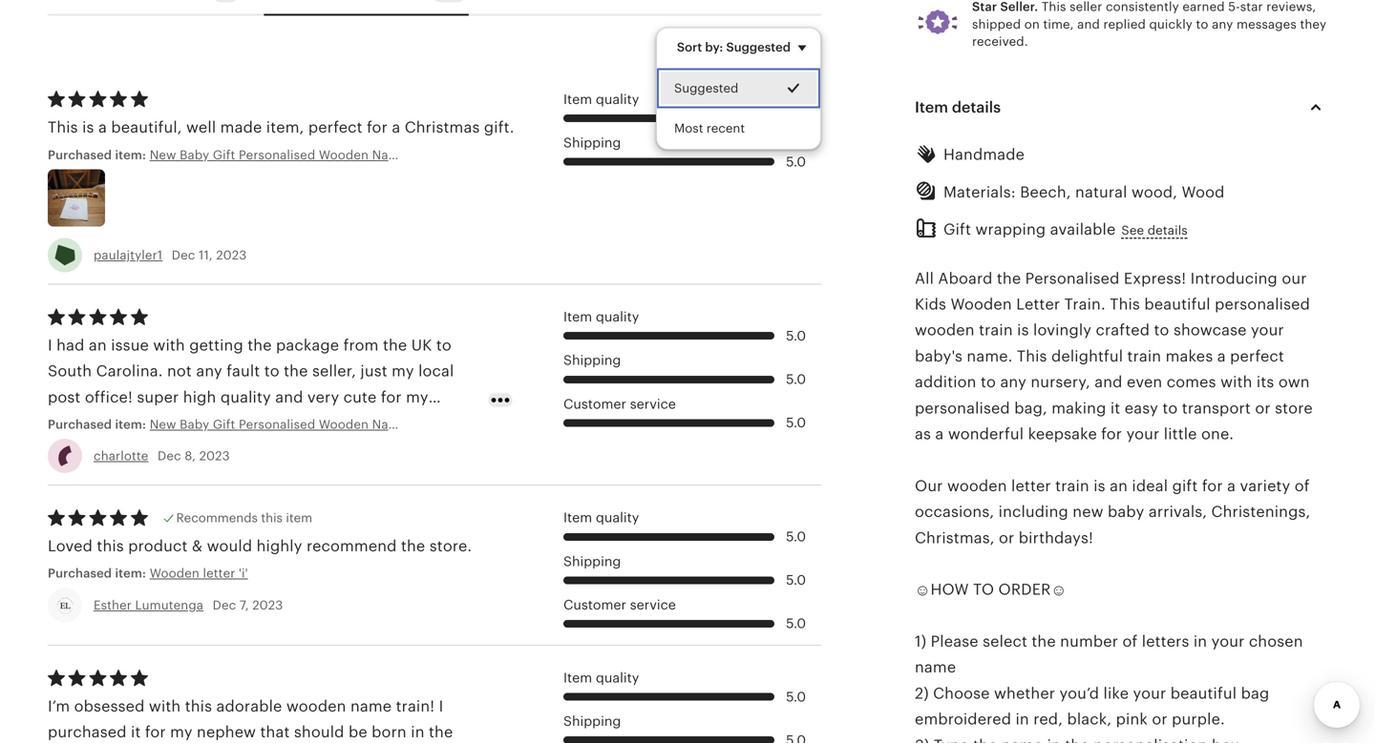 Task type: vqa. For each thing, say whether or not it's contained in the screenshot.
letters on the bottom of the page
yes



Task type: locate. For each thing, give the bounding box(es) containing it.
with up not
[[153, 337, 185, 354]]

0 vertical spatial item:
[[115, 148, 146, 162]]

2 vertical spatial train
[[1055, 478, 1089, 495]]

5 5.0 from the top
[[786, 415, 806, 431]]

your up its
[[1251, 322, 1284, 339]]

to right fault
[[264, 363, 280, 380]]

and up the it
[[1095, 374, 1123, 391]]

purchased down loved
[[48, 567, 112, 581]]

0 vertical spatial customer
[[563, 397, 626, 412]]

this up nursery, in the bottom right of the page
[[1017, 348, 1047, 365]]

sort by: suggested button
[[663, 27, 828, 67]]

1 horizontal spatial letter
[[1011, 478, 1051, 495]]

customer
[[563, 397, 626, 412], [563, 598, 626, 613]]

this inside this seller consistently earned 5-star reviews, shipped on time, and replied quickly to any messages they received.
[[1042, 0, 1066, 14]]

purchased item: up paulajtyler1 added a photo of their purchase
[[48, 148, 150, 162]]

1 purchased from the top
[[48, 148, 112, 162]]

3 item: from the top
[[115, 567, 146, 581]]

1 vertical spatial suggested
[[674, 81, 738, 95]]

number
[[1060, 634, 1118, 651]]

2 vertical spatial or
[[1152, 712, 1168, 729]]

0 horizontal spatial any
[[196, 363, 222, 380]]

2 horizontal spatial is
[[1094, 478, 1106, 495]]

christmas,
[[915, 530, 995, 547]]

wooden inside all aboard the personalised express! introducing our kids wooden letter train. this beautiful personalised wooden train is lovingly crafted to showcase your baby's name. this delightful train makes a perfect addition to any nursery, and even comes with its own personalised bag, making it easy to transport or store as a wonderful keepsake for your little one.
[[915, 322, 975, 339]]

this
[[1042, 0, 1066, 14], [48, 119, 78, 136], [1110, 296, 1140, 313], [1017, 348, 1047, 365]]

menu containing suggested
[[656, 27, 821, 150]]

chosen
[[1249, 634, 1303, 651]]

1 vertical spatial customer service
[[563, 598, 676, 613]]

quality inside i had an issue with getting the package from the uk to south carolina. not any fault to the seller, just my local post office! super high quality and very cute for my nephew.
[[220, 389, 271, 406]]

0 horizontal spatial or
[[999, 530, 1015, 547]]

0 vertical spatial of
[[1295, 478, 1310, 495]]

easy
[[1125, 400, 1158, 417]]

to right uk
[[436, 337, 452, 354]]

2 vertical spatial purchased
[[48, 567, 112, 581]]

tab list
[[48, 0, 821, 16]]

0 vertical spatial perfect
[[308, 119, 363, 136]]

item: down "beautiful,"
[[115, 148, 146, 162]]

1 vertical spatial an
[[1110, 478, 1128, 495]]

my
[[392, 363, 414, 380], [406, 389, 428, 406]]

paulajtyler1 dec 11, 2023
[[94, 248, 247, 263]]

menu
[[656, 27, 821, 150]]

3 5.0 from the top
[[786, 328, 806, 344]]

the right select
[[1032, 634, 1056, 651]]

this for loved
[[97, 538, 124, 555]]

item inside dropdown button
[[915, 99, 948, 116]]

from
[[343, 337, 379, 354]]

earned
[[1183, 0, 1225, 14]]

dec for 8,
[[158, 449, 181, 464]]

select
[[983, 634, 1028, 651]]

purple.
[[1172, 712, 1225, 729]]

for
[[367, 119, 388, 136], [381, 389, 402, 406], [1101, 426, 1122, 443], [1202, 478, 1223, 495]]

1 vertical spatial letter
[[203, 567, 235, 581]]

1 vertical spatial customer
[[563, 598, 626, 613]]

an up baby
[[1110, 478, 1128, 495]]

dec left 11, at the left top of the page
[[172, 248, 195, 263]]

2 vertical spatial dec
[[213, 599, 236, 613]]

4 shipping from the top
[[563, 714, 621, 730]]

2 customer service from the top
[[563, 598, 676, 613]]

beautiful inside 1) please select the number of letters in your chosen name 2) choose whether you'd like your beautiful bag embroidered in red, black, pink or purple.
[[1171, 686, 1237, 703]]

purchased item: down office!
[[48, 418, 150, 432]]

2 vertical spatial is
[[1094, 478, 1106, 495]]

customer service for esther lumutenga dec 7, 2023
[[563, 598, 676, 613]]

item: up esther
[[115, 567, 146, 581]]

and
[[1077, 17, 1100, 31], [1095, 374, 1123, 391], [275, 389, 303, 406]]

0 vertical spatial suggested
[[726, 40, 791, 54]]

wooden up occasions,
[[947, 478, 1007, 495]]

0 vertical spatial an
[[89, 337, 107, 354]]

purchased down post
[[48, 418, 112, 432]]

would
[[207, 538, 252, 555]]

0 horizontal spatial this
[[97, 538, 124, 555]]

perfect
[[308, 119, 363, 136], [1230, 348, 1284, 365]]

0 vertical spatial 2023
[[216, 248, 247, 263]]

materials:
[[943, 184, 1016, 201]]

loved
[[48, 538, 93, 555]]

is up new at right bottom
[[1094, 478, 1106, 495]]

0 vertical spatial is
[[82, 119, 94, 136]]

1 service from the top
[[630, 397, 676, 412]]

or right pink
[[1152, 712, 1168, 729]]

suggested button
[[657, 68, 820, 108]]

your
[[1251, 322, 1284, 339], [1126, 426, 1160, 443], [1211, 634, 1245, 651], [1133, 686, 1166, 703]]

6 5.0 from the top
[[786, 530, 806, 545]]

gift.
[[484, 119, 514, 136]]

christenings,
[[1211, 504, 1311, 521]]

for down the it
[[1101, 426, 1122, 443]]

0 horizontal spatial personalised
[[915, 400, 1010, 417]]

1 customer service from the top
[[563, 397, 676, 412]]

shipping
[[563, 135, 621, 150], [563, 353, 621, 368], [563, 554, 621, 569], [563, 714, 621, 730]]

suggested inside suggested button
[[674, 81, 738, 95]]

letter up including
[[1011, 478, 1051, 495]]

0 vertical spatial or
[[1255, 400, 1271, 417]]

available
[[1050, 221, 1116, 238]]

1 vertical spatial personalised
[[915, 400, 1010, 417]]

1 horizontal spatial of
[[1295, 478, 1310, 495]]

details up handmade
[[952, 99, 1001, 116]]

0 vertical spatial wooden
[[915, 322, 975, 339]]

personalised down introducing
[[1215, 296, 1310, 313]]

my down local
[[406, 389, 428, 406]]

ideal
[[1132, 478, 1168, 495]]

train up new at right bottom
[[1055, 478, 1089, 495]]

and inside this seller consistently earned 5-star reviews, shipped on time, and replied quickly to any messages they received.
[[1077, 17, 1100, 31]]

1 5.0 from the top
[[786, 110, 806, 126]]

service for esther lumutenga dec 7, 2023
[[630, 598, 676, 613]]

any up 'bag,'
[[1000, 374, 1026, 391]]

0 vertical spatial purchased item:
[[48, 148, 150, 162]]

1 customer from the top
[[563, 397, 626, 412]]

personalised down addition
[[915, 400, 1010, 417]]

dec left 8,
[[158, 449, 181, 464]]

suggested
[[726, 40, 791, 54], [674, 81, 738, 95]]

1 vertical spatial with
[[1221, 374, 1252, 391]]

0 vertical spatial beautiful
[[1144, 296, 1211, 313]]

of left letters
[[1122, 634, 1138, 651]]

to down name.
[[981, 374, 996, 391]]

dec
[[172, 248, 195, 263], [158, 449, 181, 464], [213, 599, 236, 613]]

7 5.0 from the top
[[786, 573, 806, 588]]

south
[[48, 363, 92, 380]]

suggested inside sort by: suggested popup button
[[726, 40, 791, 54]]

comes
[[1167, 374, 1216, 391]]

details right the see
[[1148, 224, 1188, 238]]

lovingly
[[1033, 322, 1092, 339]]

1 vertical spatial dec
[[158, 449, 181, 464]]

1 vertical spatial of
[[1122, 634, 1138, 651]]

esther
[[94, 599, 132, 613]]

2023 right 8,
[[199, 449, 230, 464]]

is left "beautiful,"
[[82, 119, 94, 136]]

introducing
[[1190, 270, 1278, 287]]

0 horizontal spatial train
[[979, 322, 1013, 339]]

11,
[[199, 248, 213, 263]]

occasions,
[[915, 504, 994, 521]]

wrapping
[[975, 221, 1046, 238]]

any down 5-
[[1212, 17, 1233, 31]]

charlotte dec 8, 2023
[[94, 449, 230, 464]]

with left its
[[1221, 374, 1252, 391]]

for down just
[[381, 389, 402, 406]]

train
[[979, 322, 1013, 339], [1127, 348, 1161, 365], [1055, 478, 1089, 495]]

4 5.0 from the top
[[786, 372, 806, 387]]

any inside i had an issue with getting the package from the uk to south carolina. not any fault to the seller, just my local post office! super high quality and very cute for my nephew.
[[196, 363, 222, 380]]

or down its
[[1255, 400, 1271, 417]]

train up even
[[1127, 348, 1161, 365]]

our wooden letter train is an ideal gift for a variety of occasions, including new baby arrivals, christenings, christmas, or birthdays!
[[915, 478, 1311, 547]]

perfect inside all aboard the personalised express! introducing our kids wooden letter train. this beautiful personalised wooden train is lovingly crafted to showcase your baby's name. this delightful train makes a perfect addition to any nursery, and even comes with its own personalised bag, making it easy to transport or store as a wonderful keepsake for your little one.
[[1230, 348, 1284, 365]]

received.
[[972, 34, 1028, 49]]

5-
[[1228, 0, 1240, 14]]

1 vertical spatial 2023
[[199, 449, 230, 464]]

dec left 7, in the bottom left of the page
[[213, 599, 236, 613]]

1 horizontal spatial details
[[1148, 224, 1188, 238]]

0 vertical spatial this
[[261, 512, 283, 526]]

of inside 1) please select the number of letters in your chosen name 2) choose whether you'd like your beautiful bag embroidered in red, black, pink or purple.
[[1122, 634, 1138, 651]]

replied
[[1103, 17, 1146, 31]]

2 horizontal spatial train
[[1127, 348, 1161, 365]]

to
[[1196, 17, 1209, 31], [1154, 322, 1169, 339], [436, 337, 452, 354], [264, 363, 280, 380], [981, 374, 996, 391], [1162, 400, 1178, 417]]

variety
[[1240, 478, 1290, 495]]

lumutenga
[[135, 599, 203, 613]]

paulajtyler1 added a photo of their purchase image
[[48, 170, 105, 227]]

charlotte link
[[94, 449, 148, 464]]

1 vertical spatial is
[[1017, 322, 1029, 339]]

1 vertical spatial perfect
[[1230, 348, 1284, 365]]

a left variety
[[1227, 478, 1236, 495]]

the up letter
[[997, 270, 1021, 287]]

1 vertical spatial item:
[[115, 418, 146, 432]]

my right just
[[392, 363, 414, 380]]

wood
[[1182, 184, 1225, 201]]

0 vertical spatial customer service
[[563, 397, 676, 412]]

even
[[1127, 374, 1163, 391]]

and inside all aboard the personalised express! introducing our kids wooden letter train. this beautiful personalised wooden train is lovingly crafted to showcase your baby's name. this delightful train makes a perfect addition to any nursery, and even comes with its own personalised bag, making it easy to transport or store as a wonderful keepsake for your little one.
[[1095, 374, 1123, 391]]

1 horizontal spatial is
[[1017, 322, 1029, 339]]

new
[[1073, 504, 1104, 521]]

suggested right by:
[[726, 40, 791, 54]]

issue
[[111, 337, 149, 354]]

0 horizontal spatial details
[[952, 99, 1001, 116]]

1 horizontal spatial or
[[1152, 712, 1168, 729]]

1 horizontal spatial any
[[1000, 374, 1026, 391]]

1 vertical spatial service
[[630, 598, 676, 613]]

getting
[[189, 337, 243, 354]]

0 horizontal spatial an
[[89, 337, 107, 354]]

or down including
[[999, 530, 1015, 547]]

perfect right item,
[[308, 119, 363, 136]]

showcase
[[1174, 322, 1247, 339]]

1 item: from the top
[[115, 148, 146, 162]]

letter left 'i' at the left of the page
[[203, 567, 235, 581]]

please
[[931, 634, 979, 651]]

purchased item:
[[48, 148, 150, 162], [48, 418, 150, 432]]

2 service from the top
[[630, 598, 676, 613]]

1 vertical spatial purchased item:
[[48, 418, 150, 432]]

0 horizontal spatial wooden
[[150, 567, 200, 581]]

to down earned
[[1196, 17, 1209, 31]]

0 vertical spatial purchased
[[48, 148, 112, 162]]

2023 right 7, in the bottom left of the page
[[252, 599, 283, 613]]

1 horizontal spatial with
[[1221, 374, 1252, 391]]

1 vertical spatial my
[[406, 389, 428, 406]]

beautiful down express!
[[1144, 296, 1211, 313]]

post
[[48, 389, 81, 406]]

2 vertical spatial item:
[[115, 567, 146, 581]]

item: up charlotte link
[[115, 418, 146, 432]]

item quality
[[563, 92, 639, 107], [563, 309, 639, 325], [563, 511, 639, 526], [563, 671, 639, 686]]

wooden up baby's
[[915, 322, 975, 339]]

1 vertical spatial this
[[97, 538, 124, 555]]

our
[[1282, 270, 1307, 287]]

1)
[[915, 634, 927, 651]]

customer service for charlotte dec 8, 2023
[[563, 397, 676, 412]]

most recent button
[[657, 108, 820, 149]]

and left very
[[275, 389, 303, 406]]

wooden down aboard
[[951, 296, 1012, 313]]

a inside the 'our wooden letter train is an ideal gift for a variety of occasions, including new baby arrivals, christenings, christmas, or birthdays!'
[[1227, 478, 1236, 495]]

1 horizontal spatial an
[[1110, 478, 1128, 495]]

0 horizontal spatial with
[[153, 337, 185, 354]]

1 horizontal spatial this
[[261, 512, 283, 526]]

0 vertical spatial dec
[[172, 248, 195, 263]]

1 vertical spatial details
[[1148, 224, 1188, 238]]

1 vertical spatial in
[[1016, 712, 1029, 729]]

wood,
[[1132, 184, 1178, 201]]

1 horizontal spatial in
[[1194, 634, 1207, 651]]

2 item: from the top
[[115, 418, 146, 432]]

an right had
[[89, 337, 107, 354]]

2 horizontal spatial any
[[1212, 17, 1233, 31]]

&
[[192, 538, 203, 555]]

name.
[[967, 348, 1013, 365]]

1 horizontal spatial train
[[1055, 478, 1089, 495]]

in left the red,
[[1016, 712, 1029, 729]]

0 vertical spatial service
[[630, 397, 676, 412]]

an inside the 'our wooden letter train is an ideal gift for a variety of occasions, including new baby arrivals, christenings, christmas, or birthdays!'
[[1110, 478, 1128, 495]]

3 purchased from the top
[[48, 567, 112, 581]]

materials: beech, natural wood, wood
[[943, 184, 1225, 201]]

beautiful,
[[111, 119, 182, 136]]

fault
[[227, 363, 260, 380]]

1 horizontal spatial wooden
[[951, 296, 1012, 313]]

2 horizontal spatial or
[[1255, 400, 1271, 417]]

2023 right 11, at the left top of the page
[[216, 248, 247, 263]]

and down seller
[[1077, 17, 1100, 31]]

1 vertical spatial purchased
[[48, 418, 112, 432]]

letter
[[1011, 478, 1051, 495], [203, 567, 235, 581]]

0 vertical spatial letter
[[1011, 478, 1051, 495]]

dec for 11,
[[172, 248, 195, 263]]

1 vertical spatial wooden
[[150, 567, 200, 581]]

for right gift
[[1202, 478, 1223, 495]]

of right variety
[[1295, 478, 1310, 495]]

quality
[[596, 92, 639, 107], [596, 309, 639, 325], [220, 389, 271, 406], [596, 511, 639, 526], [596, 671, 639, 686]]

1 vertical spatial or
[[999, 530, 1015, 547]]

0 vertical spatial personalised
[[1215, 296, 1310, 313]]

any inside all aboard the personalised express! introducing our kids wooden letter train. this beautiful personalised wooden train is lovingly crafted to showcase your baby's name. this delightful train makes a perfect addition to any nursery, and even comes with its own personalised bag, making it easy to transport or store as a wonderful keepsake for your little one.
[[1000, 374, 1026, 391]]

0 vertical spatial with
[[153, 337, 185, 354]]

train up name.
[[979, 322, 1013, 339]]

this right loved
[[97, 538, 124, 555]]

for inside i had an issue with getting the package from the uk to south carolina. not any fault to the seller, just my local post office! super high quality and very cute for my nephew.
[[381, 389, 402, 406]]

wonderful
[[948, 426, 1024, 443]]

1 vertical spatial train
[[1127, 348, 1161, 365]]

super
[[137, 389, 179, 406]]

wooden inside the 'our wooden letter train is an ideal gift for a variety of occasions, including new baby arrivals, christenings, christmas, or birthdays!'
[[947, 478, 1007, 495]]

1 horizontal spatial personalised
[[1215, 296, 1310, 313]]

2023 for charlotte dec 8, 2023
[[199, 449, 230, 464]]

is down letter
[[1017, 322, 1029, 339]]

2 customer from the top
[[563, 598, 626, 613]]

item
[[286, 512, 312, 526]]

in right letters
[[1194, 634, 1207, 651]]

1 vertical spatial beautiful
[[1171, 686, 1237, 703]]

or inside 1) please select the number of letters in your chosen name 2) choose whether you'd like your beautiful bag embroidered in red, black, pink or purple.
[[1152, 712, 1168, 729]]

1 vertical spatial wooden
[[947, 478, 1007, 495]]

0 horizontal spatial is
[[82, 119, 94, 136]]

or
[[1255, 400, 1271, 417], [999, 530, 1015, 547], [1152, 712, 1168, 729]]

wooden up lumutenga
[[150, 567, 200, 581]]

perfect up its
[[1230, 348, 1284, 365]]

0 horizontal spatial of
[[1122, 634, 1138, 651]]

this left item
[[261, 512, 283, 526]]

with inside i had an issue with getting the package from the uk to south carolina. not any fault to the seller, just my local post office! super high quality and very cute for my nephew.
[[153, 337, 185, 354]]

0 vertical spatial wooden
[[951, 296, 1012, 313]]

suggested up most recent
[[674, 81, 738, 95]]

item:
[[115, 148, 146, 162], [115, 418, 146, 432], [115, 567, 146, 581]]

made
[[220, 119, 262, 136]]

1 horizontal spatial perfect
[[1230, 348, 1284, 365]]

nursery,
[[1031, 374, 1090, 391]]

0 vertical spatial details
[[952, 99, 1001, 116]]

this up time,
[[1042, 0, 1066, 14]]

any down 'getting'
[[196, 363, 222, 380]]

birthdays!
[[1019, 530, 1093, 547]]

2023
[[216, 248, 247, 263], [199, 449, 230, 464], [252, 599, 283, 613]]

purchased up paulajtyler1 added a photo of their purchase
[[48, 148, 112, 162]]

see details link
[[1121, 222, 1188, 240]]

the inside 1) please select the number of letters in your chosen name 2) choose whether you'd like your beautiful bag embroidered in red, black, pink or purple.
[[1032, 634, 1056, 651]]

beautiful up purple.
[[1171, 686, 1237, 703]]



Task type: describe. For each thing, give the bounding box(es) containing it.
you'd
[[1060, 686, 1099, 703]]

order☺️
[[998, 582, 1067, 599]]

name
[[915, 660, 956, 677]]

nephew.
[[48, 415, 111, 432]]

bag,
[[1014, 400, 1047, 417]]

paulajtyler1
[[94, 248, 163, 263]]

seller
[[1070, 0, 1102, 14]]

for left christmas
[[367, 119, 388, 136]]

of inside the 'our wooden letter train is an ideal gift for a variety of occasions, including new baby arrivals, christenings, christmas, or birthdays!'
[[1295, 478, 1310, 495]]

service for charlotte dec 8, 2023
[[630, 397, 676, 412]]

most
[[674, 121, 703, 136]]

i
[[48, 337, 52, 354]]

loved this product & would highly recommend the store.
[[48, 538, 472, 555]]

or inside the 'our wooden letter train is an ideal gift for a variety of occasions, including new baby arrivals, christenings, christmas, or birthdays!'
[[999, 530, 1015, 547]]

baby's
[[915, 348, 963, 365]]

2 shipping from the top
[[563, 353, 621, 368]]

customer for esther lumutenga dec 7, 2023
[[563, 598, 626, 613]]

2 purchased item: from the top
[[48, 418, 150, 432]]

delightful
[[1051, 348, 1123, 365]]

0 vertical spatial my
[[392, 363, 414, 380]]

sort
[[677, 40, 702, 54]]

☺️how
[[915, 582, 969, 599]]

store.
[[429, 538, 472, 555]]

0 horizontal spatial in
[[1016, 712, 1029, 729]]

2 vertical spatial 2023
[[252, 599, 283, 613]]

esther lumutenga dec 7, 2023
[[94, 599, 283, 613]]

3 item quality from the top
[[563, 511, 639, 526]]

a down showcase
[[1217, 348, 1226, 365]]

all
[[915, 270, 934, 287]]

by:
[[705, 40, 723, 54]]

for inside all aboard the personalised express! introducing our kids wooden letter train. this beautiful personalised wooden train is lovingly crafted to showcase your baby's name. this delightful train makes a perfect addition to any nursery, and even comes with its own personalised bag, making it easy to transport or store as a wonderful keepsake for your little one.
[[1101, 426, 1122, 443]]

shipped
[[972, 17, 1021, 31]]

on
[[1024, 17, 1040, 31]]

i had an issue with getting the package from the uk to south carolina. not any fault to the seller, just my local post office! super high quality and very cute for my nephew.
[[48, 337, 454, 432]]

this up crafted
[[1110, 296, 1140, 313]]

your up pink
[[1133, 686, 1166, 703]]

the down package on the top of page
[[284, 363, 308, 380]]

to
[[973, 582, 994, 599]]

an inside i had an issue with getting the package from the uk to south carolina. not any fault to the seller, just my local post office! super high quality and very cute for my nephew.
[[89, 337, 107, 354]]

1 shipping from the top
[[563, 135, 621, 150]]

letter
[[1016, 296, 1060, 313]]

customer for charlotte dec 8, 2023
[[563, 397, 626, 412]]

gift
[[1172, 478, 1198, 495]]

sort by: suggested
[[677, 40, 791, 54]]

most recent
[[674, 121, 745, 136]]

4 item quality from the top
[[563, 671, 639, 686]]

beautiful inside all aboard the personalised express! introducing our kids wooden letter train. this beautiful personalised wooden train is lovingly crafted to showcase your baby's name. this delightful train makes a perfect addition to any nursery, and even comes with its own personalised bag, making it easy to transport or store as a wonderful keepsake for your little one.
[[1144, 296, 1211, 313]]

any inside this seller consistently earned 5-star reviews, shipped on time, and replied quickly to any messages they received.
[[1212, 17, 1233, 31]]

your left chosen
[[1211, 634, 1245, 651]]

the up fault
[[248, 337, 272, 354]]

embroidered
[[915, 712, 1011, 729]]

purchased item: wooden letter 'i'
[[48, 567, 248, 581]]

wooden inside all aboard the personalised express! introducing our kids wooden letter train. this beautiful personalised wooden train is lovingly crafted to showcase your baby's name. this delightful train makes a perfect addition to any nursery, and even comes with its own personalised bag, making it easy to transport or store as a wonderful keepsake for your little one.
[[951, 296, 1012, 313]]

7,
[[240, 599, 249, 613]]

2 purchased from the top
[[48, 418, 112, 432]]

highly
[[257, 538, 302, 555]]

making
[[1052, 400, 1106, 417]]

8 5.0 from the top
[[786, 617, 806, 632]]

this up paulajtyler1 added a photo of their purchase
[[48, 119, 78, 136]]

high
[[183, 389, 216, 406]]

recommend
[[306, 538, 397, 555]]

kids
[[915, 296, 946, 313]]

details inside dropdown button
[[952, 99, 1001, 116]]

office!
[[85, 389, 133, 406]]

keepsake
[[1028, 426, 1097, 443]]

see
[[1121, 224, 1144, 238]]

the inside all aboard the personalised express! introducing our kids wooden letter train. this beautiful personalised wooden train is lovingly crafted to showcase your baby's name. this delightful train makes a perfect addition to any nursery, and even comes with its own personalised bag, making it easy to transport or store as a wonderful keepsake for your little one.
[[997, 270, 1021, 287]]

to inside this seller consistently earned 5-star reviews, shipped on time, and replied quickly to any messages they received.
[[1196, 17, 1209, 31]]

makes
[[1166, 348, 1213, 365]]

little
[[1164, 426, 1197, 443]]

9 5.0 from the top
[[786, 690, 806, 705]]

charlotte
[[94, 449, 148, 464]]

package
[[276, 337, 339, 354]]

paulajtyler1 link
[[94, 248, 163, 263]]

'i'
[[239, 567, 248, 581]]

item details
[[915, 99, 1001, 116]]

for inside the 'our wooden letter train is an ideal gift for a variety of occasions, including new baby arrivals, christenings, christmas, or birthdays!'
[[1202, 478, 1223, 495]]

item details button
[[898, 85, 1345, 131]]

wooden letter 'i' link
[[150, 566, 407, 583]]

to up makes
[[1154, 322, 1169, 339]]

train inside the 'our wooden letter train is an ideal gift for a variety of occasions, including new baby arrivals, christenings, christmas, or birthdays!'
[[1055, 478, 1089, 495]]

this seller consistently earned 5-star reviews, shipped on time, and replied quickly to any messages they received.
[[972, 0, 1327, 49]]

star
[[1240, 0, 1263, 14]]

a left christmas
[[392, 119, 400, 136]]

is inside all aboard the personalised express! introducing our kids wooden letter train. this beautiful personalised wooden train is lovingly crafted to showcase your baby's name. this delightful train makes a perfect addition to any nursery, and even comes with its own personalised bag, making it easy to transport or store as a wonderful keepsake for your little one.
[[1017, 322, 1029, 339]]

train.
[[1064, 296, 1106, 313]]

they
[[1300, 17, 1327, 31]]

uk
[[411, 337, 432, 354]]

consistently
[[1106, 0, 1179, 14]]

2023 for paulajtyler1 dec 11, 2023
[[216, 248, 247, 263]]

addition
[[915, 374, 977, 391]]

gift
[[943, 221, 971, 238]]

bag
[[1241, 686, 1269, 703]]

product
[[128, 538, 188, 555]]

letter inside the 'our wooden letter train is an ideal gift for a variety of occasions, including new baby arrivals, christenings, christmas, or birthdays!'
[[1011, 478, 1051, 495]]

is inside the 'our wooden letter train is an ideal gift for a variety of occasions, including new baby arrivals, christenings, christmas, or birthdays!'
[[1094, 478, 1106, 495]]

2 item quality from the top
[[563, 309, 639, 325]]

one.
[[1201, 426, 1234, 443]]

recommends
[[176, 512, 258, 526]]

natural
[[1075, 184, 1127, 201]]

quickly
[[1149, 17, 1193, 31]]

aboard
[[938, 270, 993, 287]]

item,
[[266, 119, 304, 136]]

this for recommends
[[261, 512, 283, 526]]

personalised
[[1025, 270, 1120, 287]]

the left uk
[[383, 337, 407, 354]]

seller,
[[312, 363, 356, 380]]

red,
[[1033, 712, 1063, 729]]

0 horizontal spatial letter
[[203, 567, 235, 581]]

or inside all aboard the personalised express! introducing our kids wooden letter train. this beautiful personalised wooden train is lovingly crafted to showcase your baby's name. this delightful train makes a perfect addition to any nursery, and even comes with its own personalised bag, making it easy to transport or store as a wonderful keepsake for your little one.
[[1255, 400, 1271, 417]]

☺️how to order☺️
[[915, 582, 1067, 599]]

0 vertical spatial in
[[1194, 634, 1207, 651]]

with inside all aboard the personalised express! introducing our kids wooden letter train. this beautiful personalised wooden train is lovingly crafted to showcase your baby's name. this delightful train makes a perfect addition to any nursery, and even comes with its own personalised bag, making it easy to transport or store as a wonderful keepsake for your little one.
[[1221, 374, 1252, 391]]

a right as
[[935, 426, 944, 443]]

your down easy
[[1126, 426, 1160, 443]]

to up little at the right bottom of page
[[1162, 400, 1178, 417]]

esther lumutenga link
[[94, 599, 203, 613]]

cute
[[343, 389, 377, 406]]

2 5.0 from the top
[[786, 154, 806, 169]]

details inside gift wrapping available see details
[[1148, 224, 1188, 238]]

this is a beautiful, well made item, perfect for a christmas gift.
[[48, 119, 514, 136]]

a left "beautiful,"
[[98, 119, 107, 136]]

baby
[[1108, 504, 1144, 521]]

1 item quality from the top
[[563, 92, 639, 107]]

1 purchased item: from the top
[[48, 148, 150, 162]]

messages
[[1237, 17, 1297, 31]]

as
[[915, 426, 931, 443]]

transport
[[1182, 400, 1251, 417]]

the left store.
[[401, 538, 425, 555]]

0 horizontal spatial perfect
[[308, 119, 363, 136]]

0 vertical spatial train
[[979, 322, 1013, 339]]

and inside i had an issue with getting the package from the uk to south carolina. not any fault to the seller, just my local post office! super high quality and very cute for my nephew.
[[275, 389, 303, 406]]

3 shipping from the top
[[563, 554, 621, 569]]

time,
[[1043, 17, 1074, 31]]

recent
[[706, 121, 745, 136]]

like
[[1103, 686, 1129, 703]]



